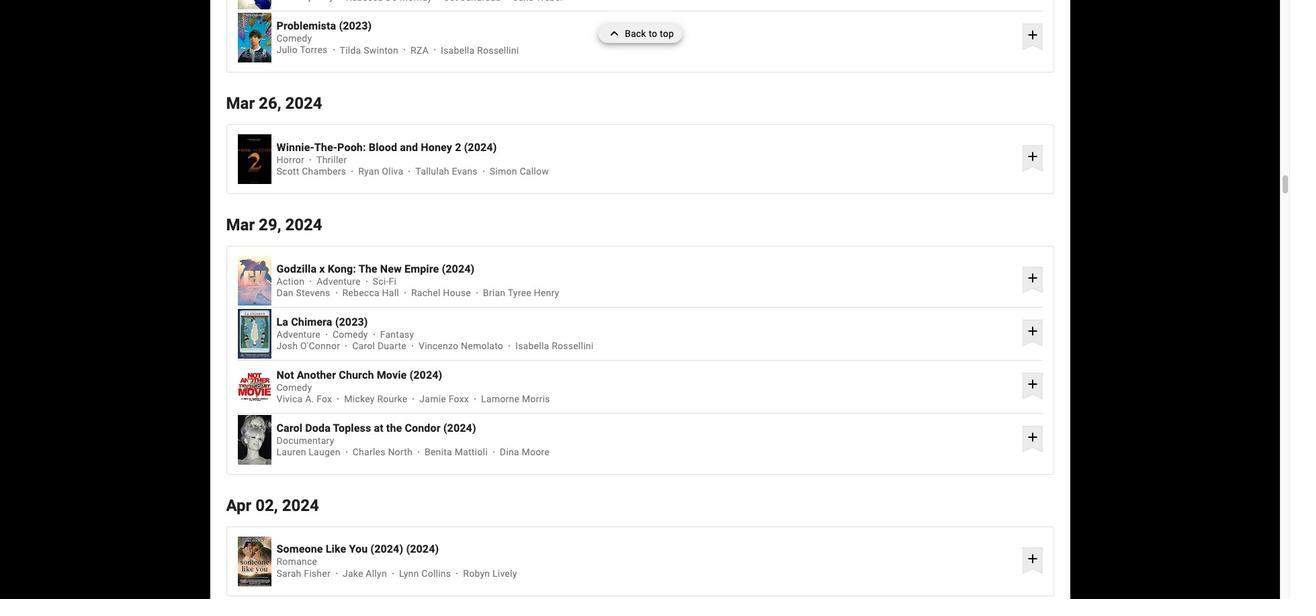 Task type: vqa. For each thing, say whether or not it's contained in the screenshot.
Jul 18, 2023
no



Task type: locate. For each thing, give the bounding box(es) containing it.
simon
[[490, 166, 517, 177]]

not
[[277, 369, 294, 382]]

isabella
[[441, 45, 475, 56], [516, 341, 550, 352]]

add image
[[1025, 27, 1041, 43], [1025, 149, 1041, 165], [1025, 270, 1041, 286], [1025, 376, 1041, 393], [1025, 430, 1041, 446], [1025, 551, 1041, 567]]

oliva
[[382, 166, 404, 177]]

1 vertical spatial rossellini
[[552, 341, 594, 352]]

adventure down kong:
[[317, 276, 361, 287]]

comedy
[[277, 33, 312, 44], [333, 329, 368, 340], [277, 383, 312, 393]]

carol duarte
[[352, 341, 407, 352]]

isabella right rza
[[441, 45, 475, 56]]

group left dan
[[238, 256, 271, 306]]

group for problemista (2023)
[[238, 13, 271, 63]]

comedy down la chimera (2023) at the bottom
[[333, 329, 368, 340]]

1 group from the top
[[238, 0, 271, 10]]

group up problemista (2023) image
[[238, 0, 271, 10]]

1 horizontal spatial isabella
[[516, 341, 550, 352]]

north
[[388, 447, 413, 458]]

carol for duarte
[[352, 341, 375, 352]]

3 add image from the top
[[1025, 270, 1041, 286]]

2024 right 02,
[[282, 497, 319, 516]]

1 vertical spatial isabella rossellini
[[516, 341, 594, 352]]

group left not
[[238, 362, 271, 412]]

2
[[455, 141, 462, 154]]

group for carol doda topless at the condor (2024)
[[238, 415, 271, 465]]

dina
[[500, 447, 520, 458]]

la chimera (2023) button
[[277, 316, 1018, 329]]

carol left duarte
[[352, 341, 375, 352]]

group left lauren
[[238, 415, 271, 465]]

thriller
[[317, 155, 347, 165]]

a.
[[305, 394, 314, 405]]

someone like you (2024) (2024) romance
[[277, 544, 439, 568]]

2 group from the top
[[238, 13, 271, 63]]

carol doda topless at the condor (2024) button
[[277, 422, 1018, 435]]

0 vertical spatial (2023)
[[339, 20, 372, 32]]

2 vertical spatial 2024
[[282, 497, 319, 516]]

and
[[400, 141, 418, 154]]

2 add image from the top
[[1025, 149, 1041, 165]]

mickey rourke
[[344, 394, 408, 405]]

(2024) up benita mattioli
[[444, 422, 476, 435]]

7 group from the top
[[238, 415, 271, 465]]

carol for doda
[[277, 422, 303, 435]]

allyn
[[366, 569, 387, 580]]

another
[[297, 369, 336, 382]]

rossellini
[[477, 45, 519, 56], [552, 341, 594, 352]]

1 mar from the top
[[226, 94, 255, 113]]

1 vertical spatial mar
[[226, 216, 255, 235]]

carol doda topless at the condor (2024) documentary
[[277, 422, 476, 446]]

(2024) up the house
[[442, 263, 475, 275]]

isabella rossellini
[[441, 45, 519, 56], [516, 341, 594, 352]]

problemista (2023) image
[[238, 13, 271, 63]]

0 vertical spatial carol
[[352, 341, 375, 352]]

(2024) inside 'not another church movie (2024) comedy'
[[410, 369, 443, 382]]

1 vertical spatial isabella
[[516, 341, 550, 352]]

6 add image from the top
[[1025, 551, 1041, 567]]

like
[[326, 544, 346, 556]]

tilda
[[340, 45, 361, 56]]

isabella rossellini right rza
[[441, 45, 519, 56]]

5 group from the top
[[238, 309, 271, 359]]

rebecca hall
[[343, 288, 399, 299]]

(2023) down rebecca
[[335, 316, 368, 329]]

1 vertical spatial comedy
[[333, 329, 368, 340]]

problemista (2023) comedy
[[277, 20, 372, 44]]

(2024) right 2 on the top left
[[464, 141, 497, 154]]

group down peter five eight (2024) image
[[238, 13, 271, 63]]

ryan
[[358, 166, 380, 177]]

rossellini for problemista (2023)
[[477, 45, 519, 56]]

2 mar from the top
[[226, 216, 255, 235]]

godzilla x kong: the new empire (2024) image
[[238, 256, 271, 306]]

4 add image from the top
[[1025, 376, 1041, 393]]

mar
[[226, 94, 255, 113], [226, 216, 255, 235]]

back to top button
[[598, 24, 682, 43]]

group left sarah
[[238, 537, 271, 587]]

sarah fisher
[[277, 569, 331, 580]]

add image for topless
[[1025, 430, 1041, 446]]

scott chambers
[[277, 166, 346, 177]]

adventure up the josh o'connor
[[277, 329, 321, 340]]

comedy up vivica
[[277, 383, 312, 393]]

1 horizontal spatial carol
[[352, 341, 375, 352]]

3 group from the top
[[238, 135, 271, 184]]

4 group from the top
[[238, 256, 271, 306]]

(2023) up "tilda" at left
[[339, 20, 372, 32]]

x
[[320, 263, 325, 275]]

la chimera (2023)
[[277, 316, 368, 329]]

mar for mar 29, 2024
[[226, 216, 255, 235]]

dan stevens
[[277, 288, 330, 299]]

julio
[[277, 45, 298, 56]]

josh
[[277, 341, 298, 352]]

1 vertical spatial carol
[[277, 422, 303, 435]]

1 horizontal spatial rossellini
[[552, 341, 594, 352]]

apr 02, 2024
[[226, 497, 319, 516]]

0 vertical spatial isabella rossellini
[[441, 45, 519, 56]]

callow
[[520, 166, 549, 177]]

2024 right 26,
[[285, 94, 322, 113]]

back
[[625, 28, 647, 39]]

6 group from the top
[[238, 362, 271, 412]]

laugen
[[309, 447, 341, 458]]

sci-
[[373, 276, 389, 287]]

comedy inside "problemista (2023) comedy"
[[277, 33, 312, 44]]

1 add image from the top
[[1025, 27, 1041, 43]]

group
[[238, 0, 271, 10], [238, 13, 271, 63], [238, 135, 271, 184], [238, 256, 271, 306], [238, 309, 271, 359], [238, 362, 271, 412], [238, 415, 271, 465], [238, 537, 271, 587]]

carol up documentary
[[277, 422, 303, 435]]

mar left 26,
[[226, 94, 255, 113]]

(2024) up jamie
[[410, 369, 443, 382]]

0 vertical spatial 2024
[[285, 94, 322, 113]]

problemista (2023) button
[[277, 20, 1018, 32]]

group for not another church movie (2024)
[[238, 362, 271, 412]]

mar for mar 26, 2024
[[226, 94, 255, 113]]

adventure
[[317, 276, 361, 287], [277, 329, 321, 340]]

5 add image from the top
[[1025, 430, 1041, 446]]

isabella rossellini down henry
[[516, 341, 594, 352]]

jamie foxx
[[420, 394, 469, 405]]

group for winnie-the-pooh: blood and honey 2 (2024)
[[238, 135, 271, 184]]

(2024) inside carol doda topless at the condor (2024) documentary
[[444, 422, 476, 435]]

isabella for problemista (2023)
[[441, 45, 475, 56]]

0 horizontal spatial isabella
[[441, 45, 475, 56]]

2024
[[285, 94, 322, 113], [285, 216, 322, 235], [282, 497, 319, 516]]

1 vertical spatial 2024
[[285, 216, 322, 235]]

mickey
[[344, 394, 375, 405]]

morris
[[522, 394, 550, 405]]

romance
[[277, 557, 317, 568]]

lauren
[[277, 447, 306, 458]]

2024 for mar 29, 2024
[[285, 216, 322, 235]]

2 vertical spatial comedy
[[277, 383, 312, 393]]

0 horizontal spatial rossellini
[[477, 45, 519, 56]]

topless
[[333, 422, 371, 435]]

sarah
[[277, 569, 302, 580]]

0 vertical spatial rossellini
[[477, 45, 519, 56]]

torres
[[300, 45, 328, 56]]

winnie-the-pooh: blood and honey 2 (2024) button
[[277, 141, 1018, 154]]

back to top
[[625, 28, 674, 39]]

0 vertical spatial isabella
[[441, 45, 475, 56]]

rourke
[[377, 394, 408, 405]]

top
[[660, 28, 674, 39]]

group for godzilla x kong: the new empire (2024)
[[238, 256, 271, 306]]

someone like you (2024) (2024) button
[[277, 544, 1018, 556]]

mar left "29,"
[[226, 216, 255, 235]]

honey
[[421, 141, 452, 154]]

group left la
[[238, 309, 271, 359]]

rachel house
[[411, 288, 471, 299]]

group left scott
[[238, 135, 271, 184]]

0 vertical spatial comedy
[[277, 33, 312, 44]]

chambers
[[302, 166, 346, 177]]

sarah fisher and jake allyn in someone like you (2024) (2024) image
[[238, 537, 271, 587]]

isabella right "nemolato"
[[516, 341, 550, 352]]

jake
[[343, 569, 363, 580]]

(2024) up lynn collins
[[406, 544, 439, 556]]

tallulah evans
[[416, 166, 478, 177]]

0 vertical spatial mar
[[226, 94, 255, 113]]

8 group from the top
[[238, 537, 271, 587]]

tallulah
[[416, 166, 450, 177]]

winnie-
[[277, 141, 315, 154]]

comedy up julio
[[277, 33, 312, 44]]

robyn
[[463, 569, 490, 580]]

2024 right "29,"
[[285, 216, 322, 235]]

0 horizontal spatial carol
[[277, 422, 303, 435]]

carol inside carol doda topless at the condor (2024) documentary
[[277, 422, 303, 435]]



Task type: describe. For each thing, give the bounding box(es) containing it.
not another church movie (2024) comedy
[[277, 369, 443, 393]]

peter five eight (2024) image
[[238, 0, 271, 10]]

stevens
[[296, 288, 330, 299]]

fox
[[317, 394, 332, 405]]

brian tyree henry
[[483, 288, 560, 299]]

someone
[[277, 544, 323, 556]]

not another church movie (2024) button
[[277, 369, 1018, 382]]

1 vertical spatial adventure
[[277, 329, 321, 340]]

winnie-the-pooh: blood and honey 2 (2024)
[[277, 141, 497, 154]]

group for la chimera (2023)
[[238, 309, 271, 359]]

isabella rossellini for la chimera (2023)
[[516, 341, 594, 352]]

fisher
[[304, 569, 331, 580]]

jamie
[[420, 394, 446, 405]]

comedy inside 'not another church movie (2024) comedy'
[[277, 383, 312, 393]]

julio torres
[[277, 45, 328, 56]]

group for someone like you (2024) (2024)
[[238, 537, 271, 587]]

jake allyn
[[343, 569, 387, 580]]

blood
[[369, 141, 397, 154]]

sci-fi
[[373, 276, 397, 287]]

tilda swinton
[[340, 45, 399, 56]]

add image
[[1025, 323, 1041, 339]]

brian
[[483, 288, 506, 299]]

dan
[[277, 288, 294, 299]]

rebecca
[[343, 288, 380, 299]]

0 vertical spatial adventure
[[317, 276, 361, 287]]

house
[[443, 288, 471, 299]]

mar 26, 2024
[[226, 94, 322, 113]]

dina moore
[[500, 447, 550, 458]]

tyree
[[508, 288, 532, 299]]

lauren laugen
[[277, 447, 341, 458]]

henry
[[534, 288, 560, 299]]

problemista
[[277, 20, 336, 32]]

rachel
[[411, 288, 441, 299]]

charles north
[[353, 447, 413, 458]]

expand less image
[[606, 24, 625, 43]]

isabella rossellini for problemista (2023)
[[441, 45, 519, 56]]

vincenzo
[[419, 341, 459, 352]]

pooh:
[[338, 141, 366, 154]]

lamorne morris
[[481, 394, 550, 405]]

carol doda topless at the condor (2024) image
[[238, 415, 271, 465]]

collins
[[422, 569, 451, 580]]

scott
[[277, 166, 300, 177]]

winnie-the-pooh: blood and honey 2 (2024) image
[[238, 135, 271, 184]]

moore
[[522, 447, 550, 458]]

chimera
[[291, 316, 333, 329]]

empire
[[405, 263, 439, 275]]

1 vertical spatial (2023)
[[335, 316, 368, 329]]

mattioli
[[455, 447, 488, 458]]

add image for you
[[1025, 551, 1041, 567]]

29,
[[259, 216, 281, 235]]

godzilla x kong: the new empire (2024) button
[[277, 263, 1018, 275]]

action
[[277, 276, 305, 287]]

vincenzo nemolato
[[419, 341, 504, 352]]

rza
[[411, 45, 429, 56]]

the
[[359, 263, 378, 275]]

foxx
[[449, 394, 469, 405]]

church
[[339, 369, 374, 382]]

mar 29, 2024
[[226, 216, 322, 235]]

2024 for mar 26, 2024
[[285, 94, 322, 113]]

the-
[[315, 141, 338, 154]]

fantasy
[[380, 329, 414, 340]]

lamorne
[[481, 394, 520, 405]]

robyn lively
[[463, 569, 517, 580]]

lynn
[[399, 569, 419, 580]]

kong:
[[328, 263, 356, 275]]

josh o'connor
[[277, 341, 340, 352]]

simon callow
[[490, 166, 549, 177]]

la chimera (2023) image
[[238, 309, 271, 359]]

apr
[[226, 497, 252, 516]]

add image for church
[[1025, 376, 1041, 393]]

o'connor
[[300, 341, 340, 352]]

godzilla
[[277, 263, 317, 275]]

benita mattioli
[[425, 447, 488, 458]]

swinton
[[364, 45, 399, 56]]

documentary
[[277, 436, 335, 446]]

lynn collins
[[399, 569, 451, 580]]

(2024) up allyn
[[371, 544, 404, 556]]

hall
[[382, 288, 399, 299]]

duarte
[[378, 341, 407, 352]]

(2023) inside "problemista (2023) comedy"
[[339, 20, 372, 32]]

vivica a. fox
[[277, 394, 332, 405]]

rossellini for la chimera (2023)
[[552, 341, 594, 352]]

benita
[[425, 447, 452, 458]]

add image for comedy
[[1025, 27, 1041, 43]]

lively
[[493, 569, 517, 580]]

at
[[374, 422, 384, 435]]

fi
[[389, 276, 397, 287]]

the
[[386, 422, 402, 435]]

isabella for la chimera (2023)
[[516, 341, 550, 352]]

2024 for apr 02, 2024
[[282, 497, 319, 516]]

godzilla x kong: the new empire (2024)
[[277, 263, 475, 275]]

doda
[[305, 422, 331, 435]]

not another church movie (2024) image
[[238, 362, 271, 412]]

you
[[349, 544, 368, 556]]



